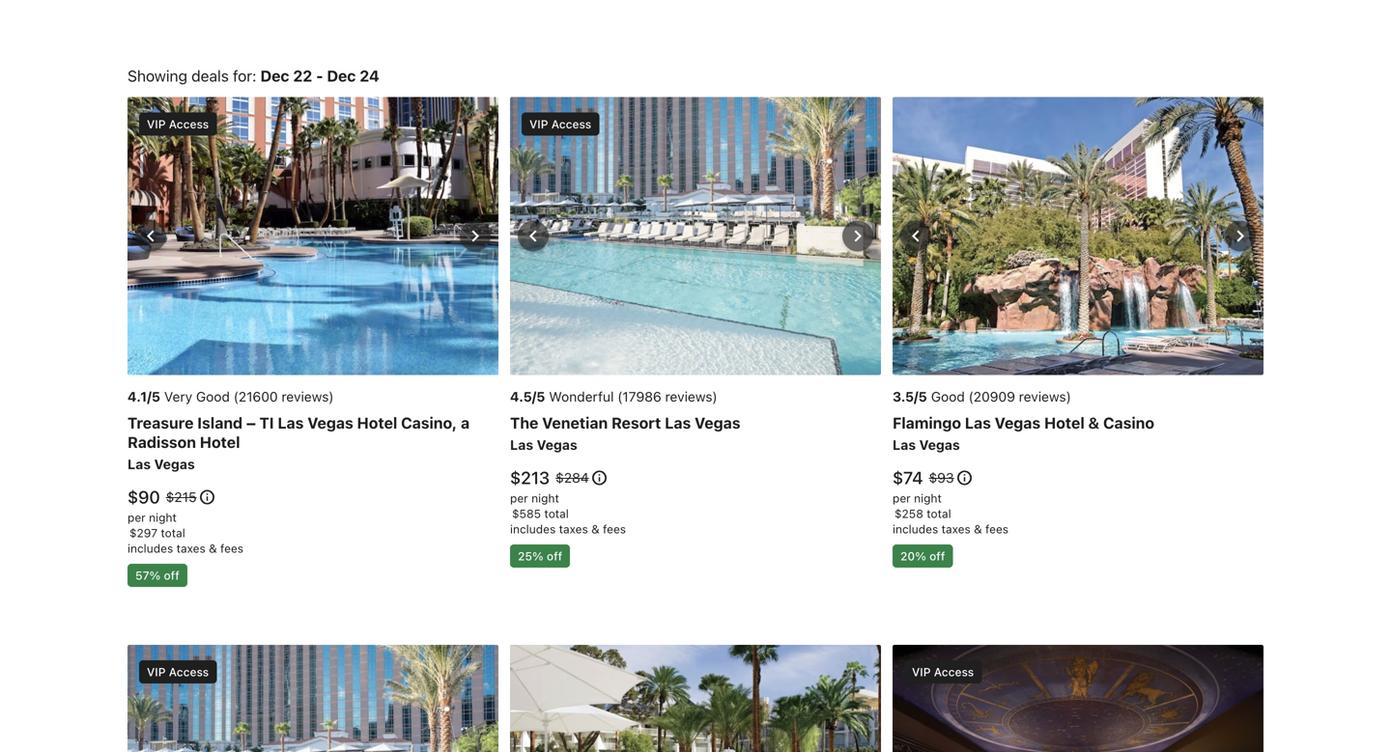 Task type: locate. For each thing, give the bounding box(es) containing it.
0 horizontal spatial dec
[[260, 66, 289, 85]]

$93 button
[[927, 469, 974, 487]]

off right 57%
[[164, 569, 180, 582]]

resort
[[612, 414, 661, 432]]

fees inside per night $585 total includes taxes & fees
[[603, 523, 626, 536]]

vegas
[[308, 414, 353, 432], [695, 414, 741, 432], [995, 414, 1041, 432], [537, 437, 578, 453], [919, 437, 960, 453], [154, 456, 195, 472]]

total inside per night $258 total includes taxes & fees
[[927, 507, 951, 521]]

1 horizontal spatial outdoor pool image
[[893, 97, 1264, 375]]

1 horizontal spatial small image
[[591, 469, 608, 487]]

reviews) inside 3.5/5 good (20909 reviews) flamingo las vegas hotel & casino las vegas
[[1019, 389, 1071, 405]]

fees
[[603, 523, 626, 536], [986, 523, 1009, 536], [220, 542, 244, 555]]

$215
[[166, 489, 197, 505]]

off for $74
[[930, 550, 945, 563]]

24
[[360, 66, 380, 85]]

2 horizontal spatial reviews)
[[1019, 389, 1071, 405]]

taxes for $213
[[559, 523, 588, 536]]

per inside per night $585 total includes taxes & fees
[[510, 492, 528, 505]]

includes down "$297"
[[128, 542, 173, 555]]

taxes up 25% off
[[559, 523, 588, 536]]

reviews) right (17986 on the bottom
[[665, 389, 718, 405]]

0 horizontal spatial fees
[[220, 542, 244, 555]]

deals
[[191, 66, 229, 85]]

venetian
[[542, 414, 608, 432]]

las down the flamingo
[[893, 437, 916, 453]]

$90
[[128, 487, 160, 508]]

las down the
[[510, 437, 533, 453]]

total inside per night $585 total includes taxes & fees
[[544, 507, 569, 521]]

small image right the $284
[[591, 469, 608, 487]]

2 horizontal spatial off
[[930, 550, 945, 563]]

20% off
[[901, 550, 945, 563]]

1 horizontal spatial off
[[547, 550, 563, 563]]

$585
[[512, 507, 541, 521]]

night up $258 on the right bottom
[[914, 492, 942, 505]]

off for $213
[[547, 550, 563, 563]]

per night $585 total includes taxes & fees
[[510, 492, 626, 536]]

good up the flamingo
[[931, 389, 965, 405]]

fees for $74
[[986, 523, 1009, 536]]

2 horizontal spatial hotel
[[1045, 414, 1085, 432]]

dec right -
[[327, 66, 356, 85]]

includes inside per night $258 total includes taxes & fees
[[893, 523, 938, 536]]

2 horizontal spatial taxes
[[942, 523, 971, 536]]

next image
[[846, 224, 870, 248]]

total inside per night $297 total includes taxes & fees
[[161, 526, 185, 540]]

next image for 2nd outdoor pool image from the right
[[464, 224, 487, 248]]

2 reviews) from the left
[[665, 389, 718, 405]]

fees inside per night $258 total includes taxes & fees
[[986, 523, 1009, 536]]

$93
[[929, 470, 954, 486]]

off for $90
[[164, 569, 180, 582]]

hotel left casino,
[[357, 414, 397, 432]]

includes
[[510, 523, 556, 536], [893, 523, 938, 536], [128, 542, 173, 555]]

1 good from the left
[[196, 389, 230, 405]]

night
[[532, 492, 559, 505], [914, 492, 942, 505], [149, 511, 177, 524]]

per up "$297"
[[128, 511, 146, 524]]

previous image for 2nd outdoor pool image from the right
[[139, 224, 162, 248]]

0 horizontal spatial good
[[196, 389, 230, 405]]

2 horizontal spatial includes
[[893, 523, 938, 536]]

reviews) right (20909
[[1019, 389, 1071, 405]]

taxes
[[559, 523, 588, 536], [942, 523, 971, 536], [176, 542, 206, 555]]

3.5/5
[[893, 389, 927, 405]]

4.1/5
[[128, 389, 160, 405]]

good
[[196, 389, 230, 405], [931, 389, 965, 405]]

hotel left casino
[[1045, 414, 1085, 432]]

vip access
[[147, 117, 209, 131], [530, 117, 592, 131], [147, 666, 209, 679], [912, 666, 974, 679]]

1 horizontal spatial reviews)
[[665, 389, 718, 405]]

1 horizontal spatial next image
[[1229, 224, 1252, 248]]

las
[[278, 414, 304, 432], [665, 414, 691, 432], [965, 414, 991, 432], [510, 437, 533, 453], [893, 437, 916, 453], [128, 456, 151, 472]]

&
[[1089, 414, 1100, 432], [591, 523, 600, 536], [974, 523, 982, 536], [209, 542, 217, 555]]

0 horizontal spatial outdoor pool image
[[128, 97, 499, 375]]

small image right the $215
[[199, 489, 216, 506]]

$258
[[895, 507, 924, 521]]

2 horizontal spatial fees
[[986, 523, 1009, 536]]

vegas down venetian
[[537, 437, 578, 453]]

off right "25%"
[[547, 550, 563, 563]]

0 horizontal spatial reviews)
[[282, 389, 334, 405]]

next image
[[464, 224, 487, 248], [1229, 224, 1252, 248]]

25% off
[[518, 550, 563, 563]]

includes for $74
[[893, 523, 938, 536]]

2 next image from the left
[[1229, 224, 1252, 248]]

includes inside per night $297 total includes taxes & fees
[[128, 542, 173, 555]]

2 good from the left
[[931, 389, 965, 405]]

0 horizontal spatial small image
[[199, 489, 216, 506]]

& inside 3.5/5 good (20909 reviews) flamingo las vegas hotel & casino las vegas
[[1089, 414, 1100, 432]]

hotel down island
[[200, 433, 240, 452]]

taxes for $90
[[176, 542, 206, 555]]

0 horizontal spatial per
[[128, 511, 146, 524]]

per for $74
[[893, 492, 911, 505]]

2 horizontal spatial per
[[893, 492, 911, 505]]

radisson
[[128, 433, 196, 452]]

3 reviews) from the left
[[1019, 389, 1071, 405]]

taxes inside per night $297 total includes taxes & fees
[[176, 542, 206, 555]]

per up $258 on the right bottom
[[893, 492, 911, 505]]

20%
[[901, 550, 926, 563]]

2 horizontal spatial total
[[927, 507, 951, 521]]

las down radisson
[[128, 456, 151, 472]]

taxes up 20% off
[[942, 523, 971, 536]]

& for $90
[[209, 542, 217, 555]]

2 horizontal spatial small image
[[956, 469, 974, 487]]

showing deals for: dec 22 - dec 24
[[128, 66, 380, 85]]

& inside per night $585 total includes taxes & fees
[[591, 523, 600, 536]]

fees inside per night $297 total includes taxes & fees
[[220, 542, 244, 555]]

1 horizontal spatial includes
[[510, 523, 556, 536]]

1 horizontal spatial good
[[931, 389, 965, 405]]

1 next image from the left
[[464, 224, 487, 248]]

good inside 4.1/5 very good (21600 reviews) treasure island – ti las vegas hotel  casino, a radisson hotel las vegas
[[196, 389, 230, 405]]

dec
[[260, 66, 289, 85], [327, 66, 356, 85]]

vegas down radisson
[[154, 456, 195, 472]]

1 horizontal spatial total
[[544, 507, 569, 521]]

previous image
[[522, 224, 545, 248]]

0 horizontal spatial total
[[161, 526, 185, 540]]

night inside per night $258 total includes taxes & fees
[[914, 492, 942, 505]]

includes down $258 on the right bottom
[[893, 523, 938, 536]]

previous image
[[139, 224, 162, 248], [904, 224, 928, 248]]

showing
[[128, 66, 187, 85]]

per inside per night $258 total includes taxes & fees
[[893, 492, 911, 505]]

per inside per night $297 total includes taxes & fees
[[128, 511, 146, 524]]

taxes inside per night $258 total includes taxes & fees
[[942, 523, 971, 536]]

total right $258 on the right bottom
[[927, 507, 951, 521]]

previous image for 2nd outdoor pool image from left
[[904, 224, 928, 248]]

per up $585
[[510, 492, 528, 505]]

1 horizontal spatial per
[[510, 492, 528, 505]]

0 horizontal spatial off
[[164, 569, 180, 582]]

0 horizontal spatial next image
[[464, 224, 487, 248]]

reviews) right (21600
[[282, 389, 334, 405]]

(21600
[[234, 389, 278, 405]]

1 horizontal spatial dec
[[327, 66, 356, 85]]

access
[[169, 117, 209, 131], [552, 117, 592, 131], [169, 666, 209, 679], [934, 666, 974, 679]]

& inside per night $297 total includes taxes & fees
[[209, 542, 217, 555]]

night inside per night $297 total includes taxes & fees
[[149, 511, 177, 524]]

off
[[547, 550, 563, 563], [930, 550, 945, 563], [164, 569, 180, 582]]

0 horizontal spatial previous image
[[139, 224, 162, 248]]

next image for 2nd outdoor pool image from left
[[1229, 224, 1252, 248]]

for:
[[233, 66, 257, 85]]

dec left 22
[[260, 66, 289, 85]]

hotel
[[357, 414, 397, 432], [1045, 414, 1085, 432], [200, 433, 240, 452]]

& inside per night $258 total includes taxes & fees
[[974, 523, 982, 536]]

$297
[[129, 526, 158, 540]]

0 horizontal spatial includes
[[128, 542, 173, 555]]

small image
[[591, 469, 608, 487], [956, 469, 974, 487], [199, 489, 216, 506]]

1 previous image from the left
[[139, 224, 162, 248]]

includes down $585
[[510, 523, 556, 536]]

island
[[197, 414, 243, 432]]

& for $74
[[974, 523, 982, 536]]

includes inside per night $585 total includes taxes & fees
[[510, 523, 556, 536]]

night for $90
[[149, 511, 177, 524]]

reviews)
[[282, 389, 334, 405], [665, 389, 718, 405], [1019, 389, 1071, 405]]

vip
[[147, 117, 166, 131], [530, 117, 548, 131], [147, 666, 166, 679], [912, 666, 931, 679]]

$213
[[510, 467, 550, 488]]

2 horizontal spatial night
[[914, 492, 942, 505]]

pool image
[[510, 97, 881, 375], [128, 645, 499, 753], [510, 645, 881, 753]]

2 previous image from the left
[[904, 224, 928, 248]]

total for $74
[[927, 507, 951, 521]]

per
[[510, 492, 528, 505], [893, 492, 911, 505], [128, 511, 146, 524]]

taxes up the '57% off'
[[176, 542, 206, 555]]

1 horizontal spatial taxes
[[559, 523, 588, 536]]

small image right $93
[[956, 469, 974, 487]]

57%
[[135, 569, 161, 582]]

$215 button
[[164, 489, 216, 506]]

good up island
[[196, 389, 230, 405]]

0 horizontal spatial night
[[149, 511, 177, 524]]

1 reviews) from the left
[[282, 389, 334, 405]]

outdoor pool image
[[128, 97, 499, 375], [893, 97, 1264, 375]]

0 horizontal spatial taxes
[[176, 542, 206, 555]]

1 horizontal spatial night
[[532, 492, 559, 505]]

casino,
[[401, 414, 457, 432]]

1 horizontal spatial previous image
[[904, 224, 928, 248]]

off right 20%
[[930, 550, 945, 563]]

total for $213
[[544, 507, 569, 521]]

1 horizontal spatial fees
[[603, 523, 626, 536]]

total right $585
[[544, 507, 569, 521]]

taxes inside per night $585 total includes taxes & fees
[[559, 523, 588, 536]]

25%
[[518, 550, 544, 563]]

night up "$297"
[[149, 511, 177, 524]]

night inside per night $585 total includes taxes & fees
[[532, 492, 559, 505]]

night up $585
[[532, 492, 559, 505]]

total
[[544, 507, 569, 521], [927, 507, 951, 521], [161, 526, 185, 540]]

reviews) inside 4.5/5 wonderful (17986 reviews) the venetian resort las vegas las vegas
[[665, 389, 718, 405]]

-
[[316, 66, 323, 85]]

total right "$297"
[[161, 526, 185, 540]]

the
[[510, 414, 539, 432]]

$284
[[556, 470, 589, 486]]



Task type: describe. For each thing, give the bounding box(es) containing it.
per for $213
[[510, 492, 528, 505]]

total for $90
[[161, 526, 185, 540]]

taxes for $74
[[942, 523, 971, 536]]

flamingo
[[893, 414, 961, 432]]

vegas down the flamingo
[[919, 437, 960, 453]]

4.1/5 very good (21600 reviews) treasure island – ti las vegas hotel  casino, a radisson hotel las vegas
[[128, 389, 470, 472]]

a
[[461, 414, 470, 432]]

22
[[293, 66, 312, 85]]

reviews) for $74
[[1019, 389, 1071, 405]]

57% off
[[135, 569, 180, 582]]

2 dec from the left
[[327, 66, 356, 85]]

night for $213
[[532, 492, 559, 505]]

night for $74
[[914, 492, 942, 505]]

per for $90
[[128, 511, 146, 524]]

vegas right ti
[[308, 414, 353, 432]]

small image for $90
[[199, 489, 216, 506]]

1 dec from the left
[[260, 66, 289, 85]]

1 outdoor pool image from the left
[[128, 97, 499, 375]]

0 horizontal spatial hotel
[[200, 433, 240, 452]]

3.5/5 good (20909 reviews) flamingo las vegas hotel & casino las vegas
[[893, 389, 1155, 453]]

includes for $213
[[510, 523, 556, 536]]

las down (20909
[[965, 414, 991, 432]]

vegas right resort at bottom
[[695, 414, 741, 432]]

ti
[[259, 414, 274, 432]]

fees for $213
[[603, 523, 626, 536]]

reviews) for $213
[[665, 389, 718, 405]]

$284 button
[[554, 469, 608, 487]]

good inside 3.5/5 good (20909 reviews) flamingo las vegas hotel & casino las vegas
[[931, 389, 965, 405]]

fees for $90
[[220, 542, 244, 555]]

reviews) inside 4.1/5 very good (21600 reviews) treasure island – ti las vegas hotel  casino, a radisson hotel las vegas
[[282, 389, 334, 405]]

& for $213
[[591, 523, 600, 536]]

vegas down (20909
[[995, 414, 1041, 432]]

4.5/5 wonderful (17986 reviews) the venetian resort las vegas las vegas
[[510, 389, 741, 453]]

(20909
[[969, 389, 1015, 405]]

$74
[[893, 467, 923, 488]]

2 outdoor pool image from the left
[[893, 97, 1264, 375]]

spa image
[[893, 645, 1264, 753]]

hotel inside 3.5/5 good (20909 reviews) flamingo las vegas hotel & casino las vegas
[[1045, 414, 1085, 432]]

las right ti
[[278, 414, 304, 432]]

wonderful
[[549, 389, 614, 405]]

small image for $74
[[956, 469, 974, 487]]

per night $258 total includes taxes & fees
[[893, 492, 1009, 536]]

includes for $90
[[128, 542, 173, 555]]

–
[[246, 414, 256, 432]]

4.5/5
[[510, 389, 545, 405]]

las right resort at bottom
[[665, 414, 691, 432]]

per night $297 total includes taxes & fees
[[128, 511, 244, 555]]

casino
[[1103, 414, 1155, 432]]

very
[[164, 389, 192, 405]]

treasure
[[128, 414, 194, 432]]

1 horizontal spatial hotel
[[357, 414, 397, 432]]

(17986
[[618, 389, 662, 405]]

small image for $213
[[591, 469, 608, 487]]



Task type: vqa. For each thing, say whether or not it's contained in the screenshot.
Breadcrumbs region
no



